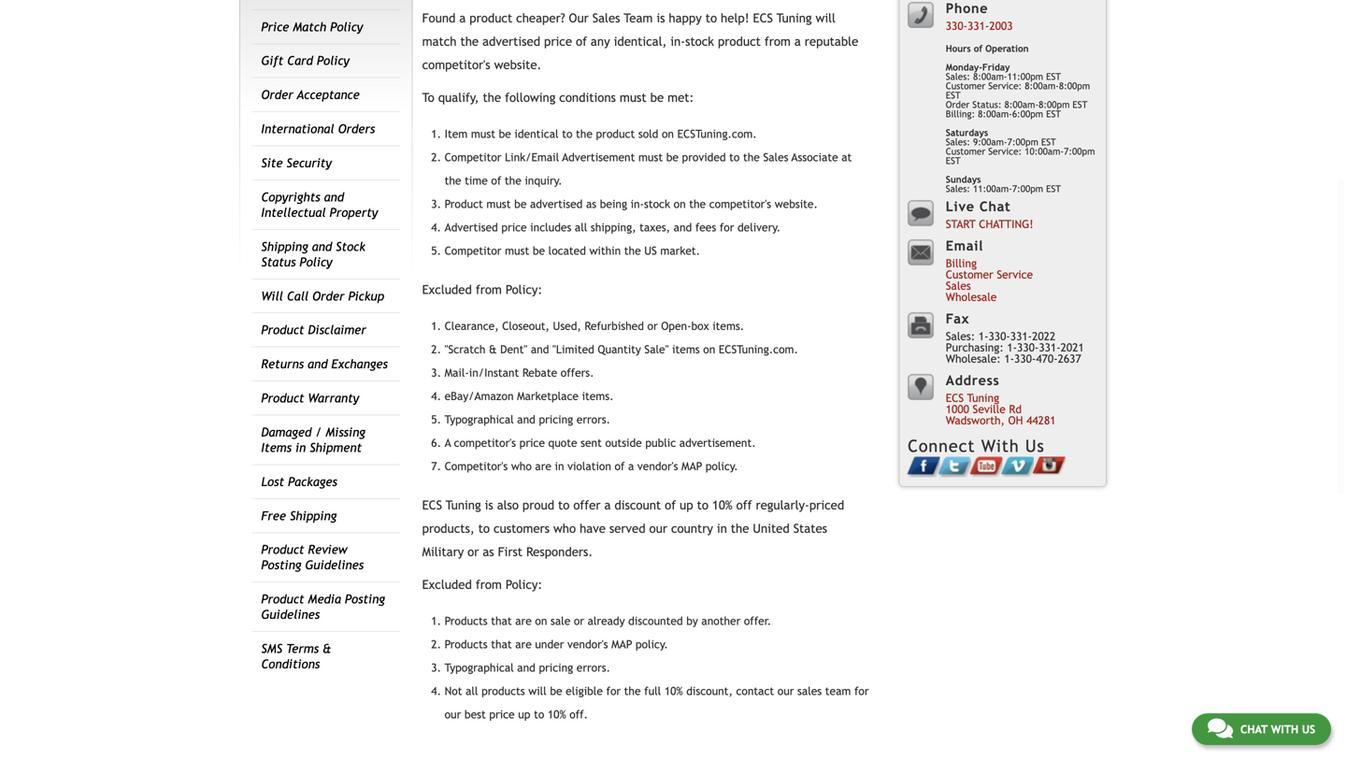 Task type: vqa. For each thing, say whether or not it's contained in the screenshot.
the top MAY
no



Task type: locate. For each thing, give the bounding box(es) containing it.
site security link
[[261, 156, 332, 170]]

0 vertical spatial will
[[816, 11, 836, 25]]

2 service: from the top
[[989, 146, 1022, 157]]

comments image
[[1208, 717, 1233, 740]]

1 vertical spatial service:
[[989, 146, 1022, 157]]

0 horizontal spatial sales
[[593, 11, 620, 25]]

damaged / missing items in shipment link
[[261, 425, 366, 455]]

1 vertical spatial policy.
[[636, 638, 668, 651]]

&
[[489, 343, 497, 356], [323, 641, 331, 656]]

pickup
[[348, 289, 384, 303]]

guidelines inside product media posting guidelines
[[261, 607, 320, 622]]

sms terms & conditions
[[261, 641, 331, 671]]

0 horizontal spatial 331-
[[968, 19, 990, 32]]

8:00pm right 11:00pm in the top right of the page
[[1059, 80, 1090, 91]]

international orders
[[261, 122, 375, 136]]

of inside competitor link/email advertisement must be provided to the sales associate at the time of the inquiry.
[[491, 174, 501, 187]]

competitor for competitor must be located within the us market.
[[445, 244, 502, 257]]

all inside not all products will be eligible for the full 10% discount, contact our sales team for our best price up to 10% off.
[[466, 684, 478, 697]]

1 vertical spatial all
[[466, 684, 478, 697]]

website. up following
[[494, 58, 542, 72]]

excluded from policy: up clearance, on the top left of the page
[[422, 282, 543, 297]]

/
[[315, 425, 322, 439]]

map down products that are on sale or already discounted by another offer.
[[612, 638, 632, 651]]

in
[[295, 440, 306, 455], [555, 459, 564, 473], [717, 521, 727, 536]]

ecs tuning is also proud to offer a discount of up to 10% off regularly-priced products, to customers who have served our country in the united states military or as first responders.
[[422, 498, 845, 559]]

1 vertical spatial policy:
[[506, 577, 543, 592]]

0 horizontal spatial up
[[518, 708, 531, 721]]

a right offer
[[604, 498, 611, 512]]

from down 'first'
[[476, 577, 502, 592]]

& left dent"
[[489, 343, 497, 356]]

2 vertical spatial or
[[574, 614, 584, 627]]

who up responders.
[[554, 521, 576, 536]]

and left fees
[[674, 221, 692, 234]]

email
[[946, 238, 984, 253]]

0 vertical spatial up
[[680, 498, 693, 512]]

0 horizontal spatial tuning
[[446, 498, 481, 512]]

the right qualify,
[[483, 90, 501, 105]]

and down product disclaimer link
[[308, 357, 328, 371]]

in- right being
[[631, 197, 644, 210]]

1 competitor from the top
[[445, 151, 502, 164]]

excluded from policy:
[[422, 282, 543, 297], [422, 577, 543, 592]]

2 horizontal spatial sales
[[946, 279, 971, 292]]

first
[[498, 545, 523, 559]]

policy for gift card policy
[[317, 54, 350, 68]]

products for products that are under vendor's map policy.
[[445, 638, 488, 651]]

is inside "ecs tuning is also proud to offer a discount of up to 10% off regularly-priced products, to customers who have served our country in the united states military or as first responders."
[[485, 498, 493, 512]]

1 vertical spatial ecs
[[946, 391, 964, 404]]

be down includes
[[533, 244, 545, 257]]

330- down the 2022
[[1015, 352, 1036, 365]]

0 horizontal spatial website.
[[494, 58, 542, 72]]

0 vertical spatial errors.
[[577, 413, 611, 426]]

on for sold
[[662, 127, 674, 140]]

1 vertical spatial policy
[[317, 54, 350, 68]]

1- up the wholesale:
[[979, 329, 989, 343]]

service
[[997, 268, 1033, 281]]

cheaper?
[[516, 11, 565, 25]]

1 horizontal spatial order
[[312, 289, 345, 303]]

our
[[649, 521, 668, 536], [778, 684, 794, 697], [445, 708, 461, 721]]

product down free
[[261, 543, 304, 557]]

the down off
[[731, 521, 749, 536]]

sales: down hours
[[946, 71, 971, 82]]

1 customer from the top
[[946, 80, 986, 91]]

price
[[261, 19, 289, 34]]

be
[[650, 90, 664, 105], [499, 127, 511, 140], [666, 151, 679, 164], [514, 197, 527, 210], [533, 244, 545, 257], [550, 684, 562, 697]]

who
[[511, 459, 532, 473], [554, 521, 576, 536]]

service: left the 10:00am-
[[989, 146, 1022, 157]]

1 vertical spatial stock
[[644, 197, 670, 210]]

product warranty
[[261, 391, 359, 405]]

returns
[[261, 357, 304, 371]]

competitor inside competitor link/email advertisement must be provided to the sales associate at the time of the inquiry.
[[445, 151, 502, 164]]

to right provided
[[729, 151, 740, 164]]

free shipping link
[[261, 508, 337, 523]]

1 horizontal spatial chat
[[1241, 723, 1268, 736]]

0 vertical spatial 8:00pm
[[1059, 80, 1090, 91]]

2 vertical spatial product
[[596, 127, 635, 140]]

order down 'gift'
[[261, 88, 293, 102]]

0 horizontal spatial in-
[[631, 197, 644, 210]]

1 vertical spatial products
[[445, 638, 488, 651]]

responders.
[[526, 545, 593, 559]]

1 vertical spatial us
[[1302, 723, 1316, 736]]

competitor's up delivery.
[[709, 197, 772, 210]]

0 vertical spatial competitor's
[[422, 58, 491, 72]]

of left any
[[576, 34, 587, 49]]

0 horizontal spatial stock
[[644, 197, 670, 210]]

product left media
[[261, 592, 304, 607]]

0 horizontal spatial in
[[295, 440, 306, 455]]

competitor link/email advertisement must be provided to the sales associate at the time of the inquiry.
[[445, 151, 852, 187]]

us for connect with us
[[1026, 436, 1045, 456]]

sales down billing link
[[946, 279, 971, 292]]

1 that from the top
[[491, 614, 512, 627]]

ecs inside the "found a product cheaper? our sales team is happy to help! ecs tuning will match the advertised price of any identical, in-stock product from a reputable competitor's website."
[[753, 11, 773, 25]]

gift
[[261, 54, 284, 68]]

on for stock
[[674, 197, 686, 210]]

advertisement.
[[680, 436, 756, 449]]

of
[[576, 34, 587, 49], [974, 43, 983, 54], [491, 174, 501, 187], [615, 459, 625, 473], [665, 498, 676, 512]]

0 horizontal spatial all
[[466, 684, 478, 697]]

0 vertical spatial excluded from policy:
[[422, 282, 543, 297]]

in inside damaged / missing items in shipment
[[295, 440, 306, 455]]

1 typographical from the top
[[445, 413, 514, 426]]

not all products will be eligible for the full 10% discount, contact our sales team for our best price up to 10% off.
[[445, 684, 869, 721]]

0 vertical spatial customer
[[946, 80, 986, 91]]

all up competitor must be located within the us market.
[[575, 221, 588, 234]]

posting inside product media posting guidelines
[[345, 592, 385, 607]]

sales: down billing:
[[946, 136, 971, 147]]

on right items
[[703, 343, 716, 356]]

product for product warranty
[[261, 391, 304, 405]]

be inside competitor link/email advertisement must be provided to the sales associate at the time of the inquiry.
[[666, 151, 679, 164]]

in- down happy
[[671, 34, 685, 49]]

1 horizontal spatial posting
[[345, 592, 385, 607]]

order left status:
[[946, 99, 970, 110]]

2 vertical spatial policy
[[300, 255, 332, 269]]

and up products
[[517, 661, 536, 674]]

2 vertical spatial tuning
[[446, 498, 481, 512]]

friday
[[983, 62, 1010, 72]]

is left also
[[485, 498, 493, 512]]

2003
[[990, 19, 1013, 32]]

us for chat with us
[[1302, 723, 1316, 736]]

copyrights and intellectual property link
[[261, 190, 378, 220]]

review
[[308, 543, 347, 557]]

product review posting guidelines link
[[261, 543, 364, 572]]

ecstuning.com. up provided
[[678, 127, 757, 140]]

"scratch & dent" and "limited quantity sale" items on ecstuning.com.
[[445, 343, 798, 356]]

1 horizontal spatial as
[[586, 197, 597, 210]]

1 vertical spatial are
[[515, 614, 532, 627]]

1 vertical spatial tuning
[[967, 391, 1000, 404]]

product inside product review posting guidelines
[[261, 543, 304, 557]]

price inside the "found a product cheaper? our sales team is happy to help! ecs tuning will match the advertised price of any identical, in-stock product from a reputable competitor's website."
[[544, 34, 572, 49]]

2 horizontal spatial 331-
[[1039, 341, 1061, 354]]

tuning inside address ecs tuning 1000 seville rd wadsworth, oh 44281
[[967, 391, 1000, 404]]

price down 'cheaper?'
[[544, 34, 572, 49]]

chat down 11:00am-
[[980, 199, 1011, 214]]

2 competitor from the top
[[445, 244, 502, 257]]

copyrights
[[261, 190, 320, 204]]

are left sale
[[515, 614, 532, 627]]

lost
[[261, 474, 284, 489]]

1 vertical spatial items.
[[582, 389, 614, 402]]

0 vertical spatial is
[[657, 11, 665, 25]]

0 vertical spatial policy
[[330, 19, 363, 34]]

policy
[[330, 19, 363, 34], [317, 54, 350, 68], [300, 255, 332, 269]]

2 vertical spatial ecs
[[422, 498, 442, 512]]

errors. up "eligible"
[[577, 661, 611, 674]]

connect with us
[[908, 436, 1045, 456]]

tuning up reputable at the right of the page
[[777, 11, 812, 25]]

following
[[505, 90, 556, 105]]

typographical up products
[[445, 661, 514, 674]]

rd
[[1009, 402, 1022, 415]]

are for on
[[515, 614, 532, 627]]

1 horizontal spatial 331-
[[1011, 329, 1032, 343]]

0 vertical spatial &
[[489, 343, 497, 356]]

as left being
[[586, 197, 597, 210]]

hours of operation monday-friday sales: 8:00am-11:00pm est customer service: 8:00am-8:00pm est order status: 8:00am-8:00pm est billing: 8:00am-6:00pm est saturdays sales: 9:00am-7:00pm est customer service: 10:00am-7:00pm est sundays sales: 11:00am-7:00pm est
[[946, 43, 1095, 194]]

international
[[261, 122, 334, 136]]

up down products
[[518, 708, 531, 721]]

1 errors. from the top
[[577, 413, 611, 426]]

wadsworth,
[[946, 414, 1005, 427]]

also
[[497, 498, 519, 512]]

1 vertical spatial in
[[555, 459, 564, 473]]

1 horizontal spatial map
[[682, 459, 702, 473]]

2 that from the top
[[491, 638, 512, 651]]

ecs right help!
[[753, 11, 773, 25]]

price match policy link
[[261, 19, 363, 34]]

1 vertical spatial errors.
[[577, 661, 611, 674]]

the inside not all products will be eligible for the full 10% discount, contact our sales team for our best price up to 10% off.
[[624, 684, 641, 697]]

0 vertical spatial in-
[[671, 34, 685, 49]]

sales: up live
[[946, 183, 971, 194]]

0 vertical spatial shipping
[[261, 239, 308, 254]]

product up "returns"
[[261, 323, 304, 337]]

ecs down "address"
[[946, 391, 964, 404]]

clearance,
[[445, 319, 499, 332]]

0 vertical spatial service:
[[989, 80, 1022, 91]]

2 products from the top
[[445, 638, 488, 651]]

billing link
[[946, 257, 977, 270]]

1 vertical spatial or
[[468, 545, 479, 559]]

0 horizontal spatial map
[[612, 638, 632, 651]]

us right with
[[1302, 723, 1316, 736]]

product disclaimer
[[261, 323, 366, 337]]

located
[[549, 244, 586, 257]]

regularly-
[[756, 498, 810, 512]]

must down "time"
[[487, 197, 511, 210]]

ecs up products,
[[422, 498, 442, 512]]

box
[[691, 319, 709, 332]]

sales: inside the fax sales: 1-330-331-2022 purchasing: 1-330-331-2021 wholesale: 1-330-470-2637
[[946, 329, 975, 343]]

competitor's up competitor's
[[454, 436, 516, 449]]

1 horizontal spatial is
[[657, 11, 665, 25]]

2 vertical spatial sales
[[946, 279, 971, 292]]

email billing customer service sales wholesale
[[946, 238, 1033, 303]]

0 vertical spatial typographical
[[445, 413, 514, 426]]

conditions
[[261, 657, 320, 671]]

1 horizontal spatial ecs
[[753, 11, 773, 25]]

330- left 2637
[[1017, 341, 1039, 354]]

order inside the hours of operation monday-friday sales: 8:00am-11:00pm est customer service: 8:00am-8:00pm est order status: 8:00am-8:00pm est billing: 8:00am-6:00pm est saturdays sales: 9:00am-7:00pm est customer service: 10:00am-7:00pm est sundays sales: 11:00am-7:00pm est
[[946, 99, 970, 110]]

chat left with
[[1241, 723, 1268, 736]]

1 vertical spatial typographical and pricing errors.
[[445, 661, 611, 674]]

tuning inside the "found a product cheaper? our sales team is happy to help! ecs tuning will match the advertised price of any identical, in-stock product from a reputable competitor's website."
[[777, 11, 812, 25]]

are
[[535, 459, 552, 473], [515, 614, 532, 627], [515, 638, 532, 651]]

that left sale
[[491, 614, 512, 627]]

price down products
[[489, 708, 515, 721]]

guidelines for review
[[305, 558, 364, 572]]

the inside the "found a product cheaper? our sales team is happy to help! ecs tuning will match the advertised price of any identical, in-stock product from a reputable competitor's website."
[[460, 34, 479, 49]]

shipping inside shipping and stock status policy
[[261, 239, 308, 254]]

1 vertical spatial competitor
[[445, 244, 502, 257]]

of inside the hours of operation monday-friday sales: 8:00am-11:00pm est customer service: 8:00am-8:00pm est order status: 8:00am-8:00pm est billing: 8:00am-6:00pm est saturdays sales: 9:00am-7:00pm est customer service: 10:00am-7:00pm est sundays sales: 11:00am-7:00pm est
[[974, 43, 983, 54]]

from left reputable at the right of the page
[[765, 34, 791, 49]]

product media posting guidelines link
[[261, 592, 385, 622]]

products for products that are on sale or already discounted by another offer.
[[445, 614, 488, 627]]

product for product disclaimer
[[261, 323, 304, 337]]

to right products,
[[478, 521, 490, 536]]

1 products from the top
[[445, 614, 488, 627]]

status:
[[973, 99, 1002, 110]]

intellectual
[[261, 205, 326, 220]]

2 horizontal spatial 10%
[[712, 498, 733, 512]]

our
[[569, 11, 589, 25]]

up
[[680, 498, 693, 512], [518, 708, 531, 721]]

competitor up "time"
[[445, 151, 502, 164]]

0 vertical spatial stock
[[685, 34, 714, 49]]

330- down phone
[[946, 19, 968, 32]]

errors.
[[577, 413, 611, 426], [577, 661, 611, 674]]

2 typographical and pricing errors. from the top
[[445, 661, 611, 674]]

market.
[[661, 244, 700, 257]]

"limited
[[553, 343, 595, 356]]

live
[[946, 199, 975, 214]]

a down outside
[[628, 459, 634, 473]]

2 vertical spatial our
[[445, 708, 461, 721]]

us inside 'chat with us' link
[[1302, 723, 1316, 736]]

our right served on the bottom left of the page
[[649, 521, 668, 536]]

free
[[261, 508, 286, 523]]

time
[[465, 174, 488, 187]]

fax sales: 1-330-331-2022 purchasing: 1-330-331-2021 wholesale: 1-330-470-2637
[[946, 311, 1084, 365]]

be left provided
[[666, 151, 679, 164]]

the left 'us'
[[624, 244, 641, 257]]

are down quote
[[535, 459, 552, 473]]

advertised up includes
[[530, 197, 583, 210]]

a competitor's price quote sent outside public advertisement.
[[445, 436, 756, 449]]

disclaimer
[[308, 323, 366, 337]]

of inside the "found a product cheaper? our sales team is happy to help! ecs tuning will match the advertised price of any identical, in-stock product from a reputable competitor's website."
[[576, 34, 587, 49]]

0 vertical spatial items.
[[713, 319, 744, 332]]

1 horizontal spatial all
[[575, 221, 588, 234]]

0 vertical spatial ecs
[[753, 11, 773, 25]]

0 horizontal spatial as
[[483, 545, 494, 559]]

offer.
[[744, 614, 772, 627]]

1 vertical spatial advertised
[[530, 197, 583, 210]]

inquiry.
[[525, 174, 562, 187]]

us down 44281 at the bottom right of the page
[[1026, 436, 1045, 456]]

1 excluded from policy: from the top
[[422, 282, 543, 297]]

sales inside email billing customer service sales wholesale
[[946, 279, 971, 292]]

0 vertical spatial or
[[648, 319, 658, 332]]

0 vertical spatial products
[[445, 614, 488, 627]]

2 customer from the top
[[946, 146, 986, 157]]

1 vertical spatial is
[[485, 498, 493, 512]]

and left stock
[[312, 239, 332, 254]]

of right "time"
[[491, 174, 501, 187]]

0 vertical spatial are
[[535, 459, 552, 473]]

2021
[[1061, 341, 1084, 354]]

10% left off.
[[548, 708, 566, 721]]

to left help!
[[706, 11, 717, 25]]

1 vertical spatial up
[[518, 708, 531, 721]]

product for product review posting guidelines
[[261, 543, 304, 557]]

2 vertical spatial customer
[[946, 268, 994, 281]]

ecs inside address ecs tuning 1000 seville rd wadsworth, oh 44281
[[946, 391, 964, 404]]

0 vertical spatial competitor
[[445, 151, 502, 164]]

product for product media posting guidelines
[[261, 592, 304, 607]]

and up the property
[[324, 190, 344, 204]]

discount,
[[687, 684, 733, 697]]

1 vertical spatial pricing
[[539, 661, 573, 674]]

posting inside product review posting guidelines
[[261, 558, 301, 572]]

product up advertised
[[445, 197, 483, 210]]

product inside product media posting guidelines
[[261, 592, 304, 607]]

0 horizontal spatial our
[[445, 708, 461, 721]]

7:00pm down the 10:00am-
[[1012, 183, 1044, 194]]

0 vertical spatial us
[[1026, 436, 1045, 456]]

1 sales: from the top
[[946, 71, 971, 82]]

chat inside 'chat with us' link
[[1241, 723, 1268, 736]]

2 horizontal spatial ecs
[[946, 391, 964, 404]]

the left full
[[624, 684, 641, 697]]

4 sales: from the top
[[946, 329, 975, 343]]

product up advertisement
[[596, 127, 635, 140]]

excluded from policy: down 'first'
[[422, 577, 543, 592]]

1 horizontal spatial 10%
[[665, 684, 683, 697]]

8:00am-
[[973, 71, 1008, 82], [1025, 80, 1059, 91], [1005, 99, 1039, 110], [978, 108, 1012, 119]]

of right hours
[[974, 43, 983, 54]]

items.
[[713, 319, 744, 332], [582, 389, 614, 402]]

policy right the 'match'
[[330, 19, 363, 34]]

0 vertical spatial map
[[682, 459, 702, 473]]

sales inside competitor link/email advertisement must be provided to the sales associate at the time of the inquiry.
[[763, 151, 789, 164]]

10%
[[712, 498, 733, 512], [665, 684, 683, 697], [548, 708, 566, 721]]

policy. down discounted
[[636, 638, 668, 651]]

damaged
[[261, 425, 312, 439]]

10% right full
[[665, 684, 683, 697]]

match
[[293, 19, 327, 34]]

1 horizontal spatial policy.
[[706, 459, 738, 473]]

policy for price match policy
[[330, 19, 363, 34]]

from up clearance, on the top left of the page
[[476, 282, 502, 297]]

1 vertical spatial product
[[718, 34, 761, 49]]

policy:
[[506, 282, 543, 297], [506, 577, 543, 592]]

guidelines inside product review posting guidelines
[[305, 558, 364, 572]]

as left 'first'
[[483, 545, 494, 559]]

will inside not all products will be eligible for the full 10% discount, contact our sales team for our best price up to 10% off.
[[529, 684, 547, 697]]

are left under
[[515, 638, 532, 651]]

3 customer from the top
[[946, 268, 994, 281]]

0 horizontal spatial is
[[485, 498, 493, 512]]

on right sold at left
[[662, 127, 674, 140]]

be left "eligible"
[[550, 684, 562, 697]]

excluded up clearance, on the top left of the page
[[422, 282, 472, 297]]

as inside "ecs tuning is also proud to offer a discount of up to 10% off regularly-priced products, to customers who have served our country in the united states military or as first responders."
[[483, 545, 494, 559]]

2 vertical spatial in
[[717, 521, 727, 536]]

1 horizontal spatial vendor's
[[638, 459, 678, 473]]

guidelines down review
[[305, 558, 364, 572]]

to inside competitor link/email advertisement must be provided to the sales associate at the time of the inquiry.
[[729, 151, 740, 164]]

website. up delivery.
[[775, 197, 818, 210]]

1 excluded from the top
[[422, 282, 472, 297]]

2 vertical spatial are
[[515, 638, 532, 651]]

0 vertical spatial typographical and pricing errors.
[[445, 413, 611, 426]]

up up country
[[680, 498, 693, 512]]

posting for product media posting guidelines
[[345, 592, 385, 607]]

0 vertical spatial chat
[[980, 199, 1011, 214]]

0 vertical spatial website.
[[494, 58, 542, 72]]

for right "eligible"
[[606, 684, 621, 697]]

3 sales: from the top
[[946, 183, 971, 194]]

0 vertical spatial posting
[[261, 558, 301, 572]]

0 horizontal spatial ecs
[[422, 498, 442, 512]]

must down sold at left
[[639, 151, 663, 164]]

customers
[[494, 521, 550, 536]]

all right not
[[466, 684, 478, 697]]

0 horizontal spatial 10%
[[548, 708, 566, 721]]

0 horizontal spatial who
[[511, 459, 532, 473]]

will call order pickup
[[261, 289, 384, 303]]

will up reputable at the right of the page
[[816, 11, 836, 25]]

to up country
[[697, 498, 709, 512]]

1 vertical spatial posting
[[345, 592, 385, 607]]

posting
[[261, 558, 301, 572], [345, 592, 385, 607]]



Task type: describe. For each thing, give the bounding box(es) containing it.
provided
[[682, 151, 726, 164]]

1 horizontal spatial product
[[596, 127, 635, 140]]

331- inside "phone 330-331-2003"
[[968, 19, 990, 32]]

the down link/email
[[505, 174, 522, 187]]

mail-in/instant rebate offers.
[[445, 366, 594, 379]]

chat inside live chat start chatting!
[[980, 199, 1011, 214]]

already
[[588, 614, 625, 627]]

1 vertical spatial competitor's
[[709, 197, 772, 210]]

1 horizontal spatial website.
[[775, 197, 818, 210]]

in- inside the "found a product cheaper? our sales team is happy to help! ecs tuning will match the advertised price of any identical, in-stock product from a reputable competitor's website."
[[671, 34, 685, 49]]

priced
[[810, 498, 845, 512]]

monday-
[[946, 62, 983, 72]]

& inside sms terms & conditions
[[323, 641, 331, 656]]

oh
[[1008, 414, 1023, 427]]

gift card policy link
[[261, 54, 350, 68]]

1 vertical spatial shipping
[[290, 508, 337, 523]]

call
[[287, 289, 309, 303]]

united
[[753, 521, 790, 536]]

price left quote
[[520, 436, 545, 449]]

0 vertical spatial who
[[511, 459, 532, 473]]

returns and exchanges link
[[261, 357, 388, 371]]

1 horizontal spatial items.
[[713, 319, 744, 332]]

off.
[[570, 708, 588, 721]]

who inside "ecs tuning is also proud to offer a discount of up to 10% off regularly-priced products, to customers who have served our country in the united states military or as first responders."
[[554, 521, 576, 536]]

must up sold at left
[[620, 90, 647, 105]]

11:00am-
[[973, 183, 1012, 194]]

international orders link
[[261, 122, 375, 136]]

be left the identical
[[499, 127, 511, 140]]

will inside the "found a product cheaper? our sales team is happy to help! ecs tuning will match the advertised price of any identical, in-stock product from a reputable competitor's website."
[[816, 11, 836, 25]]

1 typographical and pricing errors. from the top
[[445, 413, 611, 426]]

up inside "ecs tuning is also proud to offer a discount of up to 10% off regularly-priced products, to customers who have served our country in the united states military or as first responders."
[[680, 498, 693, 512]]

2 vertical spatial competitor's
[[454, 436, 516, 449]]

taxes,
[[640, 221, 670, 234]]

2 policy: from the top
[[506, 577, 543, 592]]

packages
[[288, 474, 337, 489]]

products,
[[422, 521, 475, 536]]

site
[[261, 156, 283, 170]]

a inside "ecs tuning is also proud to offer a discount of up to 10% off regularly-priced products, to customers who have served our country in the united states military or as first responders."
[[604, 498, 611, 512]]

up inside not all products will be eligible for the full 10% discount, contact our sales team for our best price up to 10% off.
[[518, 708, 531, 721]]

warranty
[[308, 391, 359, 405]]

2 excluded from policy: from the top
[[422, 577, 543, 592]]

1- left the 2022
[[1007, 341, 1017, 354]]

team
[[825, 684, 851, 697]]

being
[[600, 197, 627, 210]]

2 vertical spatial from
[[476, 577, 502, 592]]

sale
[[551, 614, 571, 627]]

gift card policy
[[261, 54, 350, 68]]

card
[[287, 54, 313, 68]]

0 vertical spatial as
[[586, 197, 597, 210]]

chat with us
[[1241, 723, 1316, 736]]

and inside shipping and stock status policy
[[312, 239, 332, 254]]

or inside "ecs tuning is also proud to offer a discount of up to 10% off regularly-priced products, to customers who have served our country in the united states military or as first responders."
[[468, 545, 479, 559]]

1- right the wholesale:
[[1005, 352, 1015, 365]]

330- up the wholesale:
[[989, 329, 1011, 343]]

1000
[[946, 402, 970, 415]]

2 horizontal spatial product
[[718, 34, 761, 49]]

shipment
[[310, 440, 362, 455]]

sales inside the "found a product cheaper? our sales team is happy to help! ecs tuning will match the advertised price of any identical, in-stock product from a reputable competitor's website."
[[593, 11, 620, 25]]

must for identical
[[471, 127, 496, 140]]

public
[[645, 436, 676, 449]]

conditions
[[559, 90, 616, 105]]

stock inside the "found a product cheaper? our sales team is happy to help! ecs tuning will match the advertised price of any identical, in-stock product from a reputable competitor's website."
[[685, 34, 714, 49]]

that for under
[[491, 638, 512, 651]]

link/email
[[505, 151, 559, 164]]

delivery.
[[738, 221, 781, 234]]

on left sale
[[535, 614, 547, 627]]

8:00am- up 6:00pm
[[1025, 80, 1059, 91]]

customer service link
[[946, 268, 1033, 281]]

is inside the "found a product cheaper? our sales team is happy to help! ecs tuning will match the advertised price of any identical, in-stock product from a reputable competitor's website."
[[657, 11, 665, 25]]

1 horizontal spatial &
[[489, 343, 497, 356]]

fax
[[946, 311, 970, 326]]

1 vertical spatial in-
[[631, 197, 644, 210]]

and down ebay/amazon marketplace items.
[[517, 413, 536, 426]]

reputable
[[805, 34, 859, 49]]

1 horizontal spatial for
[[720, 221, 734, 234]]

that for on
[[491, 614, 512, 627]]

to inside not all products will be eligible for the full 10% discount, contact our sales team for our best price up to 10% off.
[[534, 708, 544, 721]]

and inside copyrights and intellectual property
[[324, 190, 344, 204]]

the up advertisement
[[576, 127, 593, 140]]

with
[[1271, 723, 1299, 736]]

sales
[[798, 684, 822, 697]]

10% inside "ecs tuning is also proud to offer a discount of up to 10% off regularly-priced products, to customers who have served our country in the united states military or as first responders."
[[712, 498, 733, 512]]

our inside "ecs tuning is also proud to offer a discount of up to 10% off regularly-priced products, to customers who have served our country in the united states military or as first responders."
[[649, 521, 668, 536]]

a left reputable at the right of the page
[[795, 34, 801, 49]]

the right provided
[[743, 151, 760, 164]]

2 errors. from the top
[[577, 661, 611, 674]]

operation
[[986, 43, 1029, 54]]

a right found
[[459, 11, 466, 25]]

a
[[445, 436, 451, 449]]

copyrights and intellectual property
[[261, 190, 378, 220]]

outside
[[605, 436, 642, 449]]

product review posting guidelines
[[261, 543, 364, 572]]

8:00am- up status:
[[973, 71, 1008, 82]]

from inside the "found a product cheaper? our sales team is happy to help! ecs tuning will match the advertised price of any identical, in-stock product from a reputable competitor's website."
[[765, 34, 791, 49]]

be inside not all products will be eligible for the full 10% discount, contact our sales team for our best price up to 10% off.
[[550, 684, 562, 697]]

the left "time"
[[445, 174, 461, 187]]

competitor's
[[445, 459, 508, 473]]

11:00pm
[[1008, 71, 1044, 82]]

1 vertical spatial map
[[612, 638, 632, 651]]

team
[[624, 11, 653, 25]]

advertised inside the "found a product cheaper? our sales team is happy to help! ecs tuning will match the advertised price of any identical, in-stock product from a reputable competitor's website."
[[483, 34, 541, 49]]

advertised
[[445, 221, 498, 234]]

1 vertical spatial from
[[476, 282, 502, 297]]

guidelines for media
[[261, 607, 320, 622]]

2 excluded from the top
[[422, 577, 472, 592]]

country
[[671, 521, 713, 536]]

lost packages
[[261, 474, 337, 489]]

quote
[[548, 436, 577, 449]]

ebay/amazon
[[445, 389, 514, 402]]

0 vertical spatial product
[[470, 11, 513, 25]]

2 horizontal spatial for
[[855, 684, 869, 697]]

are for in
[[535, 459, 552, 473]]

be left met:
[[650, 90, 664, 105]]

1 pricing from the top
[[539, 413, 573, 426]]

saturdays
[[946, 127, 988, 138]]

posting for product review posting guidelines
[[261, 558, 301, 572]]

best
[[465, 708, 486, 721]]

and up rebate
[[531, 343, 549, 356]]

1 service: from the top
[[989, 80, 1022, 91]]

item
[[445, 127, 468, 140]]

item must be identical to the product sold on ecstuning.com.
[[445, 127, 757, 140]]

must for advertised
[[487, 197, 511, 210]]

offer
[[573, 498, 601, 512]]

2 pricing from the top
[[539, 661, 573, 674]]

330- inside "phone 330-331-2003"
[[946, 19, 968, 32]]

hours
[[946, 43, 971, 54]]

"scratch
[[445, 343, 486, 356]]

price match policy
[[261, 19, 363, 34]]

to inside the "found a product cheaper? our sales team is happy to help! ecs tuning will match the advertised price of any identical, in-stock product from a reputable competitor's website."
[[706, 11, 717, 25]]

policy inside shipping and stock status policy
[[300, 255, 332, 269]]

site security
[[261, 156, 332, 170]]

qualify,
[[438, 90, 479, 105]]

must for located
[[505, 244, 529, 257]]

served
[[610, 521, 646, 536]]

competitor's who are in violation of a vendor's map policy.
[[445, 459, 738, 473]]

1 policy: from the top
[[506, 282, 543, 297]]

7:00pm down 6:00pm
[[1008, 136, 1039, 147]]

8:00am- up 9:00am-
[[978, 108, 1012, 119]]

are for under
[[515, 638, 532, 651]]

of inside "ecs tuning is also proud to offer a discount of up to 10% off regularly-priced products, to customers who have served our country in the united states military or as first responders."
[[665, 498, 676, 512]]

0 horizontal spatial vendor's
[[568, 638, 608, 651]]

of down outside
[[615, 459, 625, 473]]

must inside competitor link/email advertisement must be provided to the sales associate at the time of the inquiry.
[[639, 151, 663, 164]]

the up fees
[[689, 197, 706, 210]]

0 horizontal spatial for
[[606, 684, 621, 697]]

8:00am- down 11:00pm in the top right of the page
[[1005, 99, 1039, 110]]

to right the identical
[[562, 127, 573, 140]]

on for items
[[703, 343, 716, 356]]

by
[[687, 614, 698, 627]]

price inside not all products will be eligible for the full 10% discount, contact our sales team for our best price up to 10% off.
[[489, 708, 515, 721]]

competitor's inside the "found a product cheaper? our sales team is happy to help! ecs tuning will match the advertised price of any identical, in-stock product from a reputable competitor's website."
[[422, 58, 491, 72]]

ecs inside "ecs tuning is also proud to offer a discount of up to 10% off regularly-priced products, to customers who have served our country in the united states military or as first responders."
[[422, 498, 442, 512]]

1 vertical spatial our
[[778, 684, 794, 697]]

customer inside email billing customer service sales wholesale
[[946, 268, 994, 281]]

tuning inside "ecs tuning is also proud to offer a discount of up to 10% off regularly-priced products, to customers who have served our country in the united states military or as first responders."
[[446, 498, 481, 512]]

wholesale link
[[946, 290, 997, 303]]

ecstuning.com. for "scratch & dent" and "limited quantity sale" items on ecstuning.com.
[[719, 343, 798, 356]]

not
[[445, 684, 462, 697]]

7:00pm right 9:00am-
[[1064, 146, 1095, 157]]

2637
[[1058, 352, 1082, 365]]

to qualify, the following conditions must be met:
[[422, 90, 694, 105]]

1 horizontal spatial in
[[555, 459, 564, 473]]

competitor for competitor link/email advertisement must be provided to the sales associate at the time of the inquiry.
[[445, 151, 502, 164]]

0 horizontal spatial order
[[261, 88, 293, 102]]

1 vertical spatial 10%
[[665, 684, 683, 697]]

terms
[[286, 641, 319, 656]]

be down inquiry.
[[514, 197, 527, 210]]

2 typographical from the top
[[445, 661, 514, 674]]

wholesale:
[[946, 352, 1001, 365]]

free shipping
[[261, 508, 337, 523]]

off
[[736, 498, 752, 512]]

order acceptance link
[[261, 88, 360, 102]]

order acceptance
[[261, 88, 360, 102]]

met:
[[668, 90, 694, 105]]

to left offer
[[558, 498, 570, 512]]

0 vertical spatial all
[[575, 221, 588, 234]]

1 vertical spatial 8:00pm
[[1039, 99, 1070, 110]]

website. inside the "found a product cheaper? our sales team is happy to help! ecs tuning will match the advertised price of any identical, in-stock product from a reputable competitor's website."
[[494, 58, 542, 72]]

2 vertical spatial 10%
[[548, 708, 566, 721]]

exchanges
[[332, 357, 388, 371]]

the inside "ecs tuning is also proud to offer a discount of up to 10% off regularly-priced products, to customers who have served our country in the united states military or as first responders."
[[731, 521, 749, 536]]

will
[[261, 289, 283, 303]]

dent"
[[500, 343, 528, 356]]

2 sales: from the top
[[946, 136, 971, 147]]

product for product must be advertised as being in-stock on the competitor's website.
[[445, 197, 483, 210]]

ecstuning.com. for item must be identical to the product sold on ecstuning.com.
[[678, 127, 757, 140]]

price left includes
[[501, 221, 527, 234]]

1 horizontal spatial or
[[574, 614, 584, 627]]

rebate
[[523, 366, 557, 379]]

in inside "ecs tuning is also proud to offer a discount of up to 10% off regularly-priced products, to customers who have served our country in the united states military or as first responders."
[[717, 521, 727, 536]]

product media posting guidelines
[[261, 592, 385, 622]]



